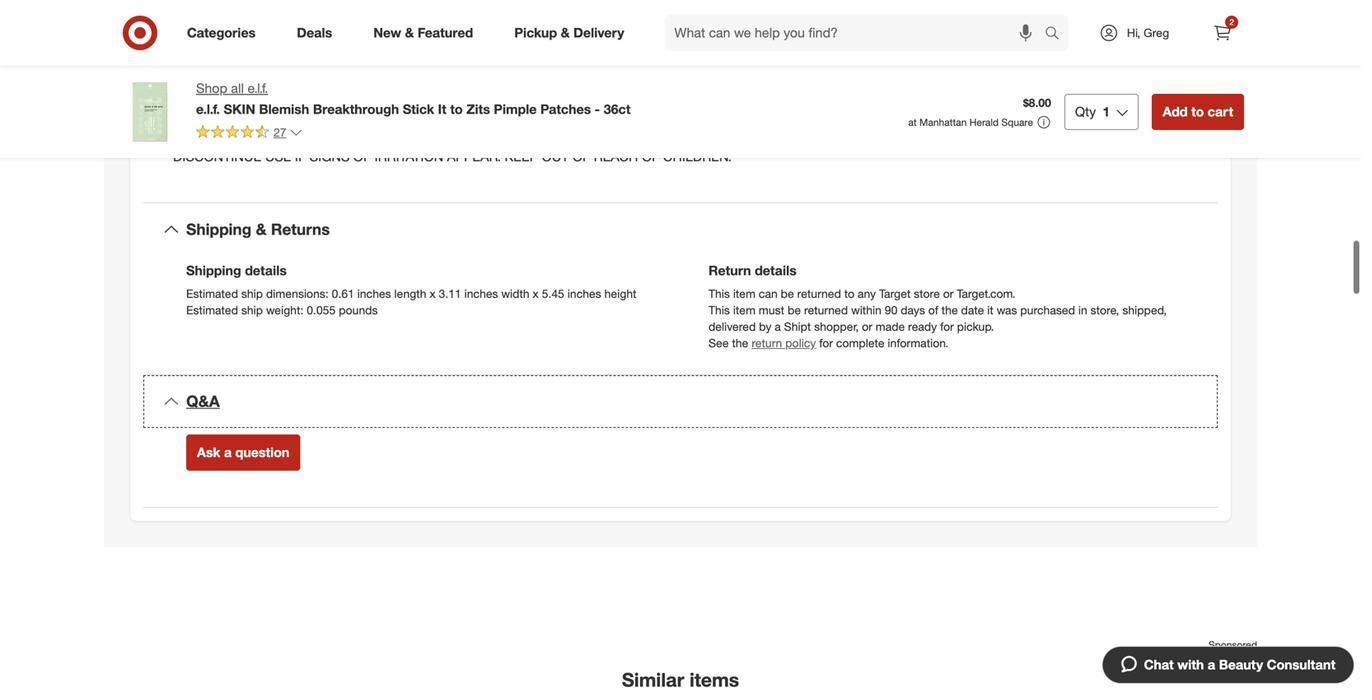 Task type: describe. For each thing, give the bounding box(es) containing it.
2
[[1229, 17, 1234, 27]]

delivered
[[709, 317, 756, 332]]

manhattan
[[919, 116, 967, 129]]

categories link
[[173, 15, 276, 51]]

question
[[235, 442, 290, 458]]

3 of from the left
[[642, 146, 659, 162]]

all
[[231, 80, 244, 96]]

square
[[1001, 116, 1033, 129]]

allergens & warnings: warning: may cause some discomfort when peeling off; it may remove fine hairs and cause temporary redness. for external use only. discontinue use if signs of irritation appear. keep out of reach of children.
[[173, 103, 1158, 162]]

children.
[[663, 146, 732, 162]]

2 item from the top
[[733, 301, 756, 315]]

it
[[585, 128, 596, 144]]

1 inches from the left
[[357, 284, 391, 299]]

0 vertical spatial e.l.f.
[[248, 80, 268, 96]]

to inside shop all e.l.f. e.l.f. skin blemish breakthrough stick it to zits pimple patches - 36ct
[[450, 101, 463, 117]]

2 may from the left
[[600, 128, 627, 144]]

greg
[[1144, 26, 1169, 40]]

skin
[[224, 101, 255, 117]]

& for featured
[[405, 25, 414, 41]]

when
[[452, 128, 491, 144]]

1 estimated from the top
[[186, 284, 238, 299]]

pimple
[[494, 101, 537, 117]]

similar
[[622, 667, 684, 690]]

store
[[914, 284, 940, 299]]

width
[[501, 284, 529, 299]]

1 vertical spatial or
[[862, 317, 872, 332]]

any
[[858, 284, 876, 299]]

out
[[542, 146, 569, 162]]

policy
[[785, 334, 816, 348]]

made
[[876, 317, 905, 332]]

of
[[928, 301, 938, 315]]

patches
[[540, 101, 591, 117]]

chat with a beauty consultant
[[1144, 657, 1335, 674]]

shipping for shipping & returns
[[186, 218, 252, 237]]

return policy link
[[752, 334, 816, 348]]

return
[[752, 334, 782, 348]]

-
[[595, 101, 600, 117]]

2 of from the left
[[572, 146, 590, 162]]

store,
[[1090, 301, 1119, 315]]

warnings:
[[248, 103, 310, 119]]

it
[[987, 301, 993, 315]]

3.11
[[439, 284, 461, 299]]

in
[[1078, 301, 1087, 315]]

target
[[879, 284, 911, 299]]

2 inches from the left
[[464, 284, 498, 299]]

0 vertical spatial the
[[941, 301, 958, 315]]

2 x from the left
[[533, 284, 539, 299]]

q&a button
[[143, 373, 1218, 426]]

within
[[851, 301, 881, 315]]

1 may from the left
[[242, 128, 269, 144]]

ask
[[197, 442, 220, 458]]

2 link
[[1204, 15, 1241, 51]]

0 vertical spatial returned
[[797, 284, 841, 299]]

a inside button
[[224, 442, 232, 458]]

signs
[[310, 146, 350, 162]]

featured
[[418, 25, 473, 41]]

1 vertical spatial be
[[788, 301, 801, 315]]

return details this item can be returned to any target store or target.com. this item must be returned within 90 days of the date it was purchased in store, shipped, delivered by a shipt shopper, or made ready for pickup. see the return policy for complete information.
[[709, 260, 1167, 348]]

add to cart button
[[1152, 94, 1244, 130]]

hydrocolloid
[[173, 72, 247, 89]]

it
[[438, 101, 446, 117]]

search button
[[1037, 15, 1077, 54]]

new
[[373, 25, 401, 41]]

discontinue
[[173, 146, 261, 162]]

cart
[[1208, 104, 1233, 120]]

shipping details estimated ship dimensions: 0.61 inches length x 3.11 inches width x 5.45 inches height estimated ship weight: 0.055 pounds
[[186, 260, 636, 315]]

allergens
[[173, 103, 232, 119]]

was
[[997, 301, 1017, 315]]

5.45
[[542, 284, 564, 299]]

1 horizontal spatial for
[[940, 317, 954, 332]]

1
[[1103, 104, 1110, 120]]

pickup & delivery
[[514, 25, 624, 41]]

0.055
[[307, 301, 336, 315]]

delivery
[[573, 25, 624, 41]]

weight:
[[266, 301, 303, 315]]

pickup
[[514, 25, 557, 41]]

with
[[1177, 657, 1204, 674]]

qty 1
[[1075, 104, 1110, 120]]

q&a
[[186, 390, 220, 409]]

keep
[[505, 146, 538, 162]]

warning:
[[173, 128, 238, 144]]

external
[[1024, 128, 1090, 144]]

only.
[[1123, 128, 1158, 144]]

What can we help you find? suggestions appear below search field
[[665, 15, 1049, 51]]

length
[[394, 284, 426, 299]]

categories
[[187, 25, 256, 41]]

shipping for shipping details estimated ship dimensions: 0.61 inches length x 3.11 inches width x 5.45 inches height estimated ship weight: 0.055 pounds
[[186, 260, 241, 276]]



Task type: vqa. For each thing, say whether or not it's contained in the screenshot.
length
yes



Task type: locate. For each thing, give the bounding box(es) containing it.
remove
[[631, 128, 685, 144]]

hairs
[[721, 128, 760, 144]]

appear.
[[447, 146, 501, 162]]

shipping down shipping & returns
[[186, 260, 241, 276]]

0 vertical spatial this
[[709, 284, 730, 299]]

inches right 5.45
[[567, 284, 601, 299]]

1 cause from the left
[[273, 128, 317, 144]]

1 horizontal spatial to
[[844, 284, 854, 299]]

0 horizontal spatial of
[[353, 146, 371, 162]]

item up delivered
[[733, 301, 756, 315]]

& inside dropdown button
[[256, 218, 267, 237]]

36ct
[[604, 101, 631, 117]]

use down 27
[[265, 146, 291, 162]]

shipping & returns button
[[143, 201, 1218, 254]]

return
[[709, 260, 751, 276]]

irritation
[[375, 146, 443, 162]]

zits
[[466, 101, 490, 117]]

& for delivery
[[561, 25, 570, 41]]

deals link
[[283, 15, 353, 51]]

cause up if
[[273, 128, 317, 144]]

sponsored
[[1208, 637, 1257, 649]]

1 horizontal spatial details
[[755, 260, 797, 276]]

0 horizontal spatial e.l.f.
[[196, 101, 220, 117]]

days
[[901, 301, 925, 315]]

2 cause from the left
[[795, 128, 839, 144]]

peeling
[[495, 128, 550, 144]]

1 item from the top
[[733, 284, 756, 299]]

1 vertical spatial ship
[[241, 301, 263, 315]]

1 horizontal spatial the
[[941, 301, 958, 315]]

similar items
[[622, 667, 739, 690]]

details for shipping
[[245, 260, 287, 276]]

use down 1
[[1094, 128, 1120, 144]]

1 of from the left
[[353, 146, 371, 162]]

1 vertical spatial use
[[265, 146, 291, 162]]

items
[[690, 667, 739, 690]]

1 horizontal spatial of
[[572, 146, 590, 162]]

1 horizontal spatial inches
[[464, 284, 498, 299]]

1 this from the top
[[709, 284, 730, 299]]

0 vertical spatial estimated
[[186, 284, 238, 299]]

x left 5.45
[[533, 284, 539, 299]]

1 x from the left
[[430, 284, 436, 299]]

for
[[940, 317, 954, 332], [819, 334, 833, 348]]

hi,
[[1127, 26, 1140, 40]]

ready
[[908, 317, 937, 332]]

and
[[764, 128, 791, 144]]

must
[[759, 301, 784, 315]]

estimated left weight:
[[186, 301, 238, 315]]

cause
[[273, 128, 317, 144], [795, 128, 839, 144]]

height
[[604, 284, 636, 299]]

1 horizontal spatial cause
[[795, 128, 839, 144]]

can
[[759, 284, 778, 299]]

details up dimensions:
[[245, 260, 287, 276]]

2 shipping from the top
[[186, 260, 241, 276]]

& right pickup
[[561, 25, 570, 41]]

of down some
[[353, 146, 371, 162]]

estimated down shipping & returns
[[186, 284, 238, 299]]

0 horizontal spatial x
[[430, 284, 436, 299]]

a inside return details this item can be returned to any target store or target.com. this item must be returned within 90 days of the date it was purchased in store, shipped, delivered by a shipt shopper, or made ready for pickup. see the return policy for complete information.
[[775, 317, 781, 332]]

27
[[274, 125, 286, 140]]

inches right 3.11
[[464, 284, 498, 299]]

1 horizontal spatial or
[[943, 284, 954, 299]]

& left returns
[[256, 218, 267, 237]]

1 horizontal spatial use
[[1094, 128, 1120, 144]]

1 vertical spatial returned
[[804, 301, 848, 315]]

some
[[320, 128, 358, 144]]

for down shopper,
[[819, 334, 833, 348]]

may up the 'reach'
[[600, 128, 627, 144]]

be up shipt
[[788, 301, 801, 315]]

the right of
[[941, 301, 958, 315]]

0 horizontal spatial use
[[265, 146, 291, 162]]

a right with
[[1208, 657, 1215, 674]]

or right store
[[943, 284, 954, 299]]

item left "can"
[[733, 284, 756, 299]]

shipping inside shipping details estimated ship dimensions: 0.61 inches length x 3.11 inches width x 5.45 inches height estimated ship weight: 0.055 pounds
[[186, 260, 241, 276]]

1 vertical spatial a
[[224, 442, 232, 458]]

be
[[781, 284, 794, 299], [788, 301, 801, 315]]

shipped,
[[1122, 301, 1167, 315]]

be right "can"
[[781, 284, 794, 299]]

1 vertical spatial item
[[733, 301, 756, 315]]

similar items region
[[104, 572, 1257, 698]]

to inside return details this item can be returned to any target store or target.com. this item must be returned within 90 days of the date it was purchased in store, shipped, delivered by a shipt shopper, or made ready for pickup. see the return policy for complete information.
[[844, 284, 854, 299]]

0 horizontal spatial inches
[[357, 284, 391, 299]]

pickup & delivery link
[[500, 15, 645, 51]]

0 horizontal spatial to
[[450, 101, 463, 117]]

& down all
[[235, 103, 244, 119]]

0 vertical spatial or
[[943, 284, 954, 299]]

1 vertical spatial shipping
[[186, 260, 241, 276]]

if
[[295, 146, 306, 162]]

0 horizontal spatial may
[[242, 128, 269, 144]]

redness.
[[926, 128, 990, 144]]

dimensions:
[[266, 284, 329, 299]]

may left 27
[[242, 128, 269, 144]]

1 vertical spatial e.l.f.
[[196, 101, 220, 117]]

or down within
[[862, 317, 872, 332]]

0 horizontal spatial the
[[732, 334, 748, 348]]

ship
[[241, 284, 263, 299], [241, 301, 263, 315]]

or
[[943, 284, 954, 299], [862, 317, 872, 332]]

0 vertical spatial item
[[733, 284, 756, 299]]

purchased
[[1020, 301, 1075, 315]]

x
[[430, 284, 436, 299], [533, 284, 539, 299]]

ship left dimensions:
[[241, 284, 263, 299]]

for
[[994, 128, 1020, 144]]

to right it
[[450, 101, 463, 117]]

to left the any
[[844, 284, 854, 299]]

the down delivered
[[732, 334, 748, 348]]

1 ship from the top
[[241, 284, 263, 299]]

reach
[[594, 146, 638, 162]]

search
[[1037, 26, 1077, 42]]

deals
[[297, 25, 332, 41]]

inches
[[357, 284, 391, 299], [464, 284, 498, 299], [567, 284, 601, 299]]

1 horizontal spatial x
[[533, 284, 539, 299]]

2 vertical spatial a
[[1208, 657, 1215, 674]]

cause right and
[[795, 128, 839, 144]]

2 details from the left
[[755, 260, 797, 276]]

0 horizontal spatial for
[[819, 334, 833, 348]]

2 ship from the top
[[241, 301, 263, 315]]

2 horizontal spatial a
[[1208, 657, 1215, 674]]

blemish
[[259, 101, 309, 117]]

0 horizontal spatial cause
[[273, 128, 317, 144]]

new & featured link
[[359, 15, 494, 51]]

0 vertical spatial shipping
[[186, 218, 252, 237]]

shipping
[[186, 218, 252, 237], [186, 260, 241, 276]]

details up "can"
[[755, 260, 797, 276]]

1 shipping from the top
[[186, 218, 252, 237]]

0 vertical spatial for
[[940, 317, 954, 332]]

new & featured
[[373, 25, 473, 41]]

2 estimated from the top
[[186, 301, 238, 315]]

shipping inside shipping & returns dropdown button
[[186, 218, 252, 237]]

returns
[[271, 218, 330, 237]]

0 horizontal spatial a
[[224, 442, 232, 458]]

hi, greg
[[1127, 26, 1169, 40]]

0 horizontal spatial details
[[245, 260, 287, 276]]

1 vertical spatial this
[[709, 301, 730, 315]]

details
[[245, 260, 287, 276], [755, 260, 797, 276]]

& right new
[[405, 25, 414, 41]]

a
[[775, 317, 781, 332], [224, 442, 232, 458], [1208, 657, 1215, 674]]

1 vertical spatial the
[[732, 334, 748, 348]]

image of e.l.f. skin blemish breakthrough stick it to zits pimple patches - 36ct image
[[117, 79, 183, 145]]

chat
[[1144, 657, 1174, 674]]

to right add
[[1191, 104, 1204, 120]]

shopper,
[[814, 317, 859, 332]]

& for warnings:
[[235, 103, 244, 119]]

shipping & returns
[[186, 218, 330, 237]]

0 vertical spatial a
[[775, 317, 781, 332]]

at
[[908, 116, 917, 129]]

& for returns
[[256, 218, 267, 237]]

date
[[961, 301, 984, 315]]

shop
[[196, 80, 227, 96]]

add to cart
[[1163, 104, 1233, 120]]

use
[[1094, 128, 1120, 144], [265, 146, 291, 162]]

stick
[[403, 101, 434, 117]]

0 horizontal spatial or
[[862, 317, 872, 332]]

3 inches from the left
[[567, 284, 601, 299]]

2 this from the top
[[709, 301, 730, 315]]

of down the remove
[[642, 146, 659, 162]]

a right by
[[775, 317, 781, 332]]

details inside return details this item can be returned to any target store or target.com. this item must be returned within 90 days of the date it was purchased in store, shipped, delivered by a shipt shopper, or made ready for pickup. see the return policy for complete information.
[[755, 260, 797, 276]]

by
[[759, 317, 771, 332]]

beauty
[[1219, 657, 1263, 674]]

add
[[1163, 104, 1188, 120]]

0 vertical spatial be
[[781, 284, 794, 299]]

this up delivered
[[709, 301, 730, 315]]

qty
[[1075, 104, 1096, 120]]

discomfort
[[362, 128, 448, 144]]

2 horizontal spatial to
[[1191, 104, 1204, 120]]

herald
[[969, 116, 999, 129]]

x left 3.11
[[430, 284, 436, 299]]

may
[[242, 128, 269, 144], [600, 128, 627, 144]]

temporary
[[842, 128, 922, 144]]

this down return
[[709, 284, 730, 299]]

ship left weight:
[[241, 301, 263, 315]]

of
[[353, 146, 371, 162], [572, 146, 590, 162], [642, 146, 659, 162]]

a right ask
[[224, 442, 232, 458]]

details for return
[[755, 260, 797, 276]]

2 horizontal spatial inches
[[567, 284, 601, 299]]

inches up the "pounds"
[[357, 284, 391, 299]]

e.l.f. down the shop
[[196, 101, 220, 117]]

1 vertical spatial for
[[819, 334, 833, 348]]

2 horizontal spatial of
[[642, 146, 659, 162]]

e.l.f. right all
[[248, 80, 268, 96]]

details inside shipping details estimated ship dimensions: 0.61 inches length x 3.11 inches width x 5.45 inches height estimated ship weight: 0.055 pounds
[[245, 260, 287, 276]]

$8.00
[[1023, 96, 1051, 110]]

1 horizontal spatial a
[[775, 317, 781, 332]]

item
[[733, 284, 756, 299], [733, 301, 756, 315]]

1 details from the left
[[245, 260, 287, 276]]

1 horizontal spatial e.l.f.
[[248, 80, 268, 96]]

0 vertical spatial use
[[1094, 128, 1120, 144]]

chat with a beauty consultant button
[[1102, 647, 1354, 685]]

to
[[450, 101, 463, 117], [1191, 104, 1204, 120], [844, 284, 854, 299]]

1 horizontal spatial may
[[600, 128, 627, 144]]

1 vertical spatial estimated
[[186, 301, 238, 315]]

shipping down discontinue
[[186, 218, 252, 237]]

a inside 'button'
[[1208, 657, 1215, 674]]

& inside allergens & warnings: warning: may cause some discomfort when peeling off; it may remove fine hairs and cause temporary redness. for external use only. discontinue use if signs of irritation appear. keep out of reach of children.
[[235, 103, 244, 119]]

information.
[[888, 334, 948, 348]]

to inside "button"
[[1191, 104, 1204, 120]]

27 link
[[196, 124, 303, 143]]

for right ready
[[940, 317, 954, 332]]

0 vertical spatial ship
[[241, 284, 263, 299]]

see
[[709, 334, 729, 348]]

of down 'it'
[[572, 146, 590, 162]]

returned
[[797, 284, 841, 299], [804, 301, 848, 315]]

90
[[885, 301, 897, 315]]



